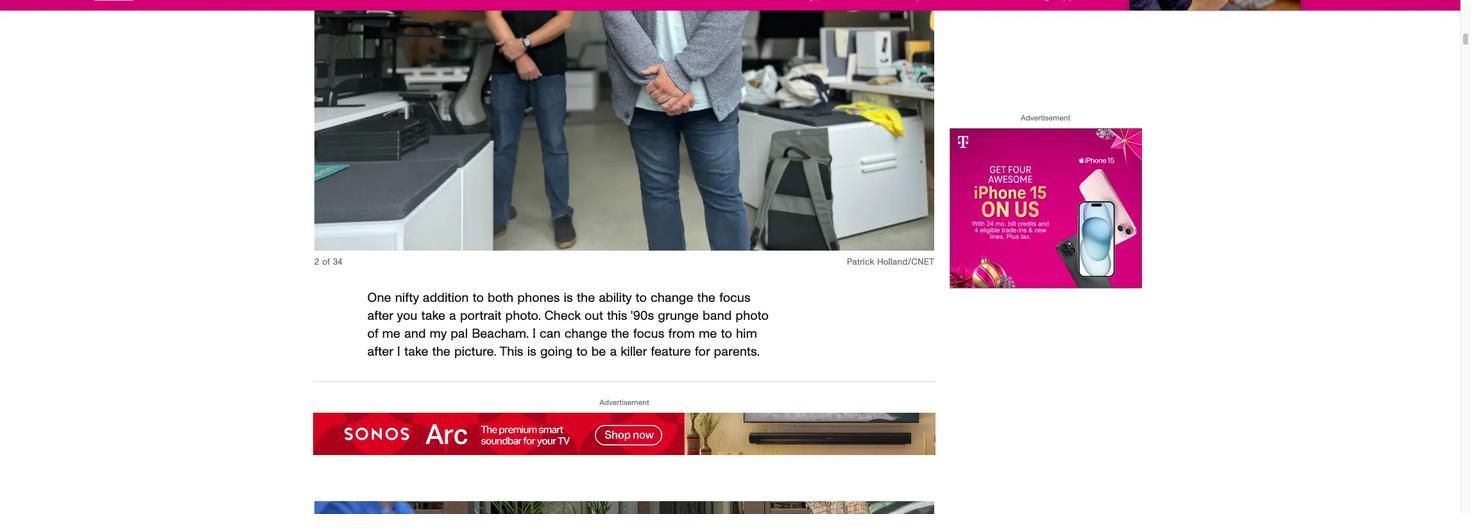 Task type: vqa. For each thing, say whether or not it's contained in the screenshot.
nifty
yes



Task type: describe. For each thing, give the bounding box(es) containing it.
both
[[488, 292, 514, 305]]

1 horizontal spatial change
[[651, 292, 694, 305]]

1 vertical spatial take
[[404, 346, 428, 359]]

0 horizontal spatial focus
[[633, 328, 665, 341]]

pal
[[451, 328, 468, 341]]

2 me from the left
[[699, 328, 717, 341]]

the up band
[[697, 292, 716, 305]]

the down this
[[611, 328, 629, 341]]

0 horizontal spatial a
[[449, 310, 456, 323]]

him
[[736, 328, 757, 341]]

0 vertical spatial take
[[421, 310, 446, 323]]

the up the out
[[577, 292, 595, 305]]

portrait
[[460, 310, 502, 323]]

going
[[540, 346, 573, 359]]

this
[[500, 346, 524, 359]]

killer
[[621, 346, 647, 359]]

parents.
[[714, 346, 760, 359]]

of inside one nifty addition to both phones is the ability to change the focus after you take a portrait photo. check out this '90s grunge band photo of me and my pal beacham. i can change the focus from me to him after i take the picture. this is going to be a killer feature for parents.
[[367, 328, 378, 341]]

patrick holland/cnet
[[847, 258, 935, 267]]

0 horizontal spatial is
[[527, 346, 537, 359]]

you
[[397, 310, 418, 323]]

holland/cnet
[[877, 258, 935, 267]]

ability
[[599, 292, 632, 305]]

photo
[[736, 310, 769, 323]]

band
[[703, 310, 732, 323]]

0 horizontal spatial change
[[565, 328, 607, 341]]

1 after from the top
[[367, 310, 393, 323]]

nifty
[[395, 292, 419, 305]]

img 0716.jpg image
[[315, 502, 935, 515]]

from
[[669, 328, 695, 341]]

34
[[333, 258, 343, 267]]

the down my
[[432, 346, 451, 359]]



Task type: locate. For each thing, give the bounding box(es) containing it.
0 vertical spatial change
[[651, 292, 694, 305]]

1 vertical spatial is
[[527, 346, 537, 359]]

i left can
[[533, 328, 536, 341]]

focus up photo
[[720, 292, 751, 305]]

of right 2
[[322, 258, 330, 267]]

change
[[651, 292, 694, 305], [565, 328, 607, 341]]

1 horizontal spatial is
[[564, 292, 573, 305]]

patrick
[[847, 258, 874, 267]]

1 vertical spatial of
[[367, 328, 378, 341]]

beacham.
[[472, 328, 529, 341]]

out
[[585, 310, 603, 323]]

0 vertical spatial of
[[322, 258, 330, 267]]

photo.
[[506, 310, 541, 323]]

take up my
[[421, 310, 446, 323]]

1 vertical spatial advertisement region
[[950, 128, 1143, 289]]

the
[[577, 292, 595, 305], [697, 292, 716, 305], [611, 328, 629, 341], [432, 346, 451, 359]]

a up pal
[[449, 310, 456, 323]]

be
[[592, 346, 606, 359]]

me up for
[[699, 328, 717, 341]]

img 0813 2.jpg image
[[315, 0, 935, 251]]

is up check
[[564, 292, 573, 305]]

my
[[430, 328, 447, 341]]

i
[[533, 328, 536, 341], [397, 346, 401, 359]]

0 vertical spatial is
[[564, 292, 573, 305]]

one
[[367, 292, 391, 305]]

to
[[473, 292, 484, 305], [636, 292, 647, 305], [721, 328, 732, 341], [577, 346, 588, 359]]

me
[[382, 328, 400, 341], [699, 328, 717, 341]]

and
[[404, 328, 426, 341]]

is right this
[[527, 346, 537, 359]]

feature
[[651, 346, 691, 359]]

to up '90s
[[636, 292, 647, 305]]

me left and
[[382, 328, 400, 341]]

2 vertical spatial advertisement region
[[313, 413, 936, 455]]

1 horizontal spatial i
[[533, 328, 536, 341]]

0 vertical spatial i
[[533, 328, 536, 341]]

0 vertical spatial focus
[[720, 292, 751, 305]]

2 of 34
[[315, 258, 343, 267]]

after
[[367, 310, 393, 323], [367, 346, 393, 359]]

0 horizontal spatial me
[[382, 328, 400, 341]]

focus down '90s
[[633, 328, 665, 341]]

take down and
[[404, 346, 428, 359]]

this
[[607, 310, 627, 323]]

to up portrait
[[473, 292, 484, 305]]

i down you
[[397, 346, 401, 359]]

1 vertical spatial focus
[[633, 328, 665, 341]]

grunge
[[658, 310, 699, 323]]

'90s
[[631, 310, 654, 323]]

one nifty addition to both phones is the ability to change the focus after you take a portrait photo. check out this '90s grunge band photo of me and my pal beacham. i can change the focus from me to him after i take the picture. this is going to be a killer feature for parents.
[[367, 292, 769, 359]]

1 horizontal spatial me
[[699, 328, 717, 341]]

take
[[421, 310, 446, 323], [404, 346, 428, 359]]

change up grunge
[[651, 292, 694, 305]]

1 horizontal spatial a
[[610, 346, 617, 359]]

advertisement region
[[0, 0, 1461, 2], [950, 128, 1143, 289], [313, 413, 936, 455]]

check
[[545, 310, 581, 323]]

0 vertical spatial advertisement region
[[0, 0, 1461, 2]]

addition
[[423, 292, 469, 305]]

change down the out
[[565, 328, 607, 341]]

to left be
[[577, 346, 588, 359]]

2 after from the top
[[367, 346, 393, 359]]

0 horizontal spatial i
[[397, 346, 401, 359]]

1 vertical spatial i
[[397, 346, 401, 359]]

phones
[[518, 292, 560, 305]]

1 horizontal spatial of
[[367, 328, 378, 341]]

of
[[322, 258, 330, 267], [367, 328, 378, 341]]

0 horizontal spatial of
[[322, 258, 330, 267]]

1 me from the left
[[382, 328, 400, 341]]

a
[[449, 310, 456, 323], [610, 346, 617, 359]]

1 vertical spatial after
[[367, 346, 393, 359]]

for
[[695, 346, 710, 359]]

0 vertical spatial a
[[449, 310, 456, 323]]

of down the one
[[367, 328, 378, 341]]

0 vertical spatial after
[[367, 310, 393, 323]]

1 vertical spatial change
[[565, 328, 607, 341]]

2
[[315, 258, 319, 267]]

can
[[540, 328, 561, 341]]

picture.
[[454, 346, 496, 359]]

a right be
[[610, 346, 617, 359]]

1 vertical spatial a
[[610, 346, 617, 359]]

to left "him"
[[721, 328, 732, 341]]

focus
[[720, 292, 751, 305], [633, 328, 665, 341]]

is
[[564, 292, 573, 305], [527, 346, 537, 359]]

1 horizontal spatial focus
[[720, 292, 751, 305]]



